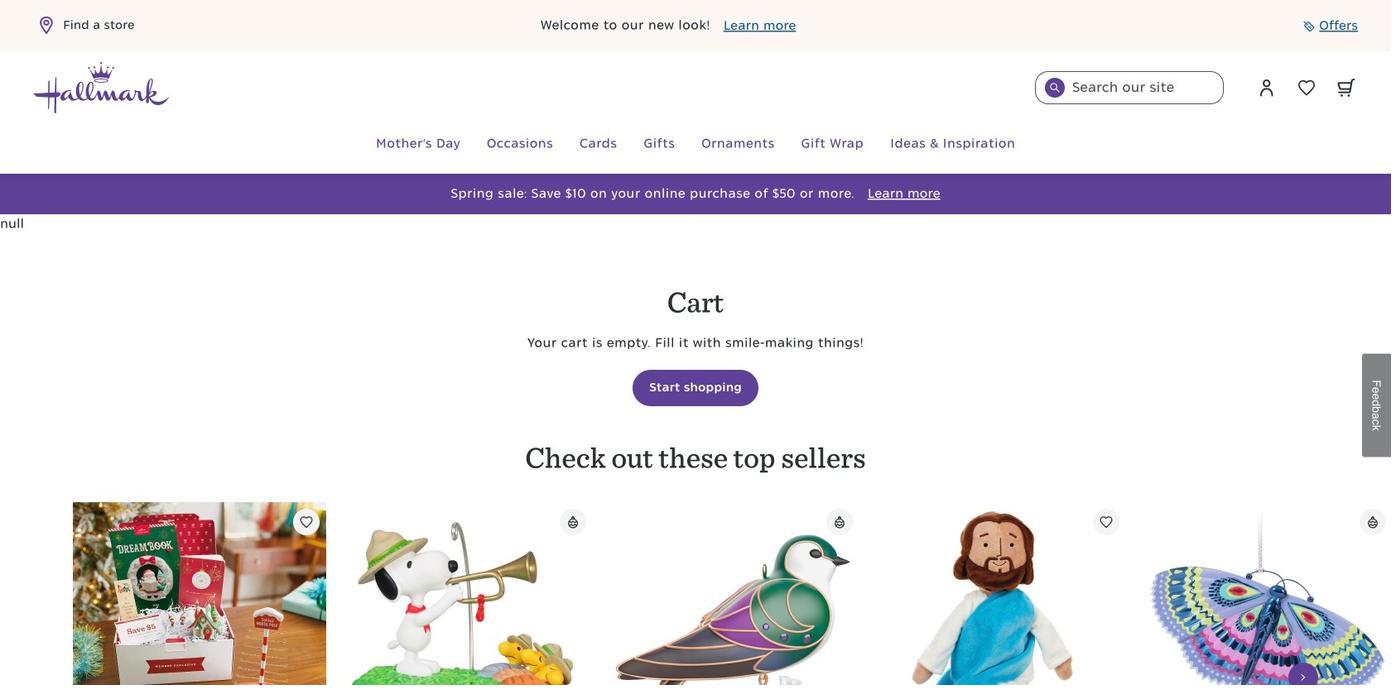 Task type: vqa. For each thing, say whether or not it's contained in the screenshot.
check out these top sellers element in the bottom of the page
yes



Task type: describe. For each thing, give the bounding box(es) containing it.
search image
[[1050, 83, 1060, 93]]

next slide image
[[1301, 675, 1306, 682]]

2024 keepsake ornament club membership image
[[73, 503, 326, 686]]

Search search field
[[1035, 71, 1224, 104]]

check out these top sellers element
[[0, 440, 1391, 686]]

my friend jesus stuffed doll, 13" image
[[873, 503, 1126, 686]]



Task type: locate. For each thing, give the bounding box(es) containing it.
the peanuts® gang beagle scouts 50th anniversary rise and shine! ornament and pin, set of 2 image
[[340, 503, 593, 686]]

sign in dropdown menu image
[[1257, 78, 1277, 98]]

brilliant butterflies ornament image
[[1140, 503, 1391, 686]]

the beauty of birds violet-green swallow ornament image
[[606, 503, 860, 686]]

hallmark logo image
[[33, 62, 169, 113]]

view your cart with 0 items. image
[[1338, 79, 1356, 97]]

None search field
[[1035, 71, 1224, 104]]

main menu. menu bar
[[33, 114, 1358, 174]]



